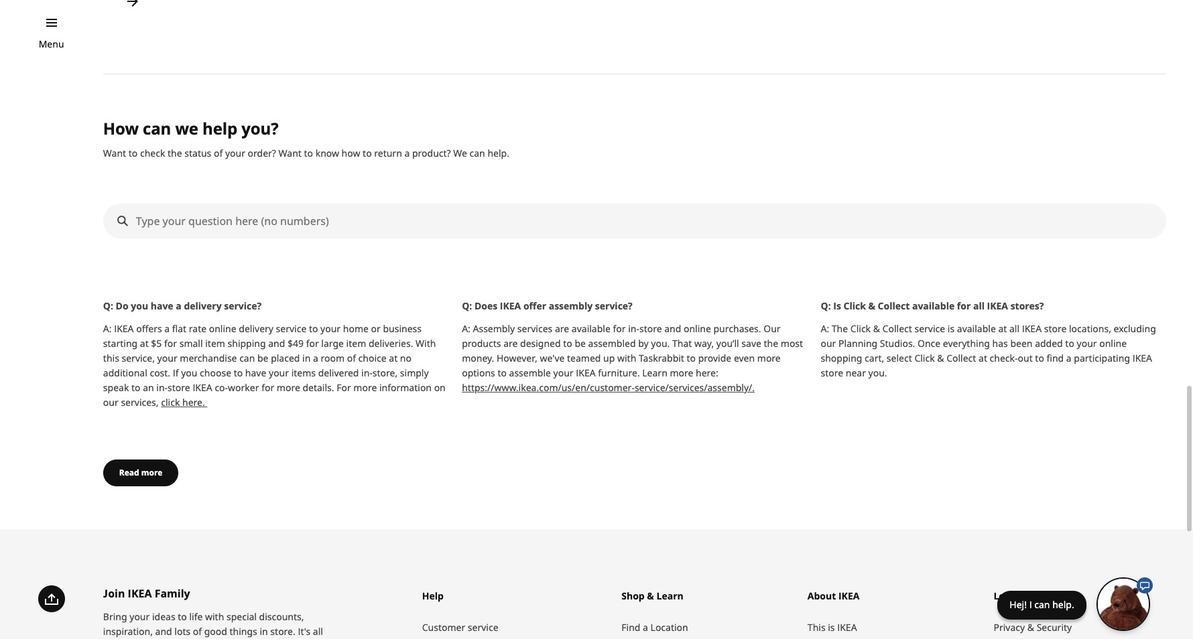 Task type: locate. For each thing, give the bounding box(es) containing it.
want right order?
[[279, 147, 302, 160]]

most
[[781, 337, 803, 350]]

0 horizontal spatial in
[[260, 625, 268, 638]]

0 vertical spatial you
[[131, 300, 148, 313]]

a:
[[103, 323, 112, 335], [462, 323, 470, 335], [821, 323, 829, 335]]

ikea down teamed
[[576, 367, 596, 379]]

2 horizontal spatial online
[[1099, 337, 1127, 350]]

even
[[734, 352, 755, 365]]

to
[[129, 147, 138, 160], [304, 147, 313, 160], [363, 147, 372, 160], [309, 323, 318, 335], [563, 337, 572, 350], [1065, 337, 1074, 350], [687, 352, 696, 365], [1035, 352, 1044, 365], [234, 367, 243, 379], [498, 367, 507, 379], [131, 381, 140, 394], [178, 611, 187, 623]]

for up assembled
[[613, 323, 626, 335]]

2 horizontal spatial in-
[[628, 323, 639, 335]]

your down locations,
[[1077, 337, 1097, 350]]

online up participating
[[1099, 337, 1127, 350]]

0 horizontal spatial available
[[572, 323, 611, 335]]

2 a: from the left
[[462, 323, 470, 335]]

the right check
[[168, 147, 182, 160]]

ikea right join
[[128, 587, 152, 601]]

1 vertical spatial the
[[764, 337, 778, 350]]

a: for a: assembly services are available for in-store and online purchases. our products are designed to be assembled by you. that way, you'll save the most money. however, we've teamed up with taskrabbit to provide even more options to assemble your ikea furniture. learn more here: https://www.ikea.com/us/en/customer-service/services/assembly/.
[[462, 323, 470, 335]]

0 horizontal spatial service?
[[224, 300, 262, 313]]

0 horizontal spatial all
[[973, 300, 985, 313]]

online inside a: the click & collect service is available at all ikea store locations, excluding our planning studios. once everything has been added to your online shopping cart, select click & collect at check-out to find a participating ikea store near you.
[[1099, 337, 1127, 350]]

2 vertical spatial and
[[155, 625, 172, 638]]

of inside 'bring your ideas to life with special discounts, inspiration, and lots of good things in store. it's al'
[[193, 625, 202, 638]]

service? up assembled
[[595, 300, 633, 313]]

your
[[225, 147, 245, 160], [320, 323, 341, 335], [1077, 337, 1097, 350], [157, 352, 177, 365], [269, 367, 289, 379], [553, 367, 573, 379], [130, 611, 150, 623]]

service up once
[[915, 323, 945, 335]]

0 horizontal spatial be
[[257, 352, 268, 365]]

1 horizontal spatial online
[[684, 323, 711, 335]]

0 horizontal spatial online
[[209, 323, 236, 335]]

q: left does on the top left of the page
[[462, 300, 472, 313]]

delivery
[[184, 300, 222, 313], [239, 323, 273, 335]]

0 vertical spatial collect
[[878, 300, 910, 313]]

0 horizontal spatial want
[[103, 147, 126, 160]]

0 horizontal spatial with
[[205, 611, 224, 623]]

for inside a: assembly services are available for in-store and online purchases. our products are designed to be assembled by you. that way, you'll save the most money. however, we've teamed up with taskrabbit to provide even more options to assemble your ikea furniture. learn more here: https://www.ikea.com/us/en/customer-service/services/assembly/.
[[613, 323, 626, 335]]

in
[[302, 352, 311, 365], [260, 625, 268, 638]]

is inside the join ikea family footer
[[828, 621, 835, 634]]

store down if
[[168, 381, 190, 394]]

0 vertical spatial click
[[844, 300, 866, 313]]

can inside hej! i can help. button
[[1034, 598, 1050, 611]]

0 vertical spatial with
[[617, 352, 636, 365]]

purchases.
[[714, 323, 761, 335]]

1 vertical spatial click
[[850, 323, 871, 335]]

in- right the an
[[156, 381, 168, 394]]

products
[[462, 337, 501, 350]]

and up placed
[[268, 337, 285, 350]]

service right customer
[[468, 621, 498, 634]]

service inside a: ikea offers a flat rate online delivery service to your home or business starting at $5 for small item shipping and $49 for large item deliveries. with this service, your merchandise can be placed in a room of choice at no additional cost. if you choose to have your items delivered in-store, simply speak to an in-store ikea co-worker for more details. for more information on our services,
[[276, 323, 307, 335]]

2 horizontal spatial service
[[915, 323, 945, 335]]

1 horizontal spatial a:
[[462, 323, 470, 335]]

online up the way,
[[684, 323, 711, 335]]

more right read
[[141, 467, 162, 479]]

q: is click & collect available for all ikea stores?
[[821, 300, 1044, 313]]

1 vertical spatial help.
[[1052, 598, 1074, 611]]

1 horizontal spatial all
[[1009, 323, 1020, 335]]

all
[[973, 300, 985, 313], [1009, 323, 1020, 335]]

0 vertical spatial and
[[664, 323, 681, 335]]

be up teamed
[[575, 337, 586, 350]]

available inside a: the click & collect service is available at all ikea store locations, excluding our planning studios. once everything has been added to your online shopping cart, select click & collect at check-out to find a participating ikea store near you.
[[957, 323, 996, 335]]

in- up by
[[628, 323, 639, 335]]

2 service? from the left
[[595, 300, 633, 313]]

a: inside a: assembly services are available for in-store and online purchases. our products are designed to be assembled by you. that way, you'll save the most money. however, we've teamed up with taskrabbit to provide even more options to assemble your ikea furniture. learn more here: https://www.ikea.com/us/en/customer-service/services/assembly/.
[[462, 323, 470, 335]]

1 vertical spatial collect
[[882, 323, 912, 335]]

collect for service
[[882, 323, 912, 335]]

ikea down excluding
[[1133, 352, 1152, 365]]

our down the the
[[821, 337, 836, 350]]

click
[[161, 396, 180, 409]]

ikea right this
[[837, 621, 857, 634]]

a: up starting on the bottom of the page
[[103, 323, 112, 335]]

with
[[416, 337, 436, 350]]

1 horizontal spatial have
[[245, 367, 266, 379]]

0 horizontal spatial delivery
[[184, 300, 222, 313]]

& right privacy
[[1027, 621, 1034, 634]]

of right status
[[214, 147, 223, 160]]

you. up taskrabbit
[[651, 337, 670, 350]]

1 vertical spatial be
[[257, 352, 268, 365]]

more up 'service/services/assembly/.'
[[670, 367, 693, 379]]

online right rate
[[209, 323, 236, 335]]

1 horizontal spatial service?
[[595, 300, 633, 313]]

assemble
[[509, 367, 551, 379]]

ikea up 'been'
[[1022, 323, 1042, 335]]

0 horizontal spatial help.
[[488, 147, 509, 160]]

in- down choice
[[361, 367, 373, 379]]

read
[[119, 467, 139, 479]]

online
[[209, 323, 236, 335], [684, 323, 711, 335], [1099, 337, 1127, 350]]

ikea left stores?
[[987, 300, 1008, 313]]

have
[[151, 300, 173, 313], [245, 367, 266, 379]]

offer
[[523, 300, 546, 313]]

1 horizontal spatial help.
[[1052, 598, 1074, 611]]

1 horizontal spatial and
[[268, 337, 285, 350]]

available up everything
[[957, 323, 996, 335]]

2 want from the left
[[279, 147, 302, 160]]

2 horizontal spatial of
[[347, 352, 356, 365]]

click
[[844, 300, 866, 313], [850, 323, 871, 335], [915, 352, 935, 365]]

here:
[[696, 367, 718, 379]]

placed
[[271, 352, 300, 365]]

a: inside a: the click & collect service is available at all ikea store locations, excluding our planning studios. once everything has been added to your online shopping cart, select click & collect at check-out to find a participating ikea store near you.
[[821, 323, 829, 335]]

a
[[404, 147, 410, 160], [176, 300, 181, 313], [164, 323, 170, 335], [313, 352, 318, 365], [1066, 352, 1072, 365], [643, 621, 648, 634]]

0 horizontal spatial you.
[[651, 337, 670, 350]]

home
[[343, 323, 369, 335]]

0 vertical spatial you.
[[651, 337, 670, 350]]

return
[[374, 147, 402, 160]]

1 q: from the left
[[103, 300, 113, 313]]

0 vertical spatial our
[[821, 337, 836, 350]]

with up good
[[205, 611, 224, 623]]

large
[[321, 337, 344, 350]]

1 want from the left
[[103, 147, 126, 160]]

1 vertical spatial in-
[[361, 367, 373, 379]]

0 horizontal spatial item
[[205, 337, 225, 350]]

a: up the products
[[462, 323, 470, 335]]

1 vertical spatial all
[[1009, 323, 1020, 335]]

your inside a: the click & collect service is available at all ikea store locations, excluding our planning studios. once everything has been added to your online shopping cart, select click & collect at check-out to find a participating ikea store near you.
[[1077, 337, 1097, 350]]

your up 'inspiration,' at left bottom
[[130, 611, 150, 623]]

1 horizontal spatial with
[[617, 352, 636, 365]]

this
[[808, 621, 826, 634]]

of right room
[[347, 352, 356, 365]]

0 horizontal spatial and
[[155, 625, 172, 638]]

be inside a: assembly services are available for in-store and online purchases. our products are designed to be assembled by you. that way, you'll save the most money. however, we've teamed up with taskrabbit to provide even more options to assemble your ikea furniture. learn more here: https://www.ikea.com/us/en/customer-service/services/assembly/.
[[575, 337, 586, 350]]

you. inside a: the click & collect service is available at all ikea store locations, excluding our planning studios. once everything has been added to your online shopping cart, select click & collect at check-out to find a participating ikea store near you.
[[868, 367, 887, 379]]

click here. link
[[161, 396, 207, 409]]

our
[[821, 337, 836, 350], [103, 396, 118, 409]]

store up by
[[639, 323, 662, 335]]

be inside a: ikea offers a flat rate online delivery service to your home or business starting at $5 for small item shipping and $49 for large item deliveries. with this service, your merchandise can be placed in a room of choice at no additional cost. if you choose to have your items delivered in-store, simply speak to an in-store ikea co-worker for more details. for more information on our services,
[[257, 352, 268, 365]]

0 horizontal spatial a:
[[103, 323, 112, 335]]

0 vertical spatial in
[[302, 352, 311, 365]]

privacy & security link
[[994, 615, 1166, 639]]

click up planning
[[850, 323, 871, 335]]

online inside a: assembly services are available for in-store and online purchases. our products are designed to be assembled by you. that way, you'll save the most money. however, we've teamed up with taskrabbit to provide even more options to assemble your ikea furniture. learn more here: https://www.ikea.com/us/en/customer-service/services/assembly/.
[[684, 323, 711, 335]]

this
[[103, 352, 119, 365]]

1 vertical spatial our
[[103, 396, 118, 409]]

can down shipping
[[239, 352, 255, 365]]

q: do you have a delivery service?
[[103, 300, 262, 313]]

service? up shipping
[[224, 300, 262, 313]]

1 horizontal spatial our
[[821, 337, 836, 350]]

2 vertical spatial of
[[193, 625, 202, 638]]

your down we've on the bottom left of the page
[[553, 367, 573, 379]]

to left the an
[[131, 381, 140, 394]]

ikea left 'offer'
[[500, 300, 521, 313]]

2 q: from the left
[[462, 300, 472, 313]]

1 horizontal spatial q:
[[462, 300, 472, 313]]

on
[[434, 381, 446, 394]]

store inside a: ikea offers a flat rate online delivery service to your home or business starting at $5 for small item shipping and $49 for large item deliveries. with this service, your merchandise can be placed in a room of choice at no additional cost. if you choose to have your items delivered in-store, simply speak to an in-store ikea co-worker for more details. for more information on our services,
[[168, 381, 190, 394]]

1 horizontal spatial you.
[[868, 367, 887, 379]]

1 vertical spatial is
[[828, 621, 835, 634]]

service inside the join ikea family footer
[[468, 621, 498, 634]]

have up offers
[[151, 300, 173, 313]]

0 vertical spatial delivery
[[184, 300, 222, 313]]

our
[[764, 323, 781, 335]]

1 horizontal spatial is
[[948, 323, 955, 335]]

to right added
[[1065, 337, 1074, 350]]

1 horizontal spatial delivery
[[239, 323, 273, 335]]

0 vertical spatial have
[[151, 300, 173, 313]]

3 q: from the left
[[821, 300, 831, 313]]

customer
[[422, 621, 465, 634]]

1 vertical spatial are
[[503, 337, 518, 350]]

online inside a: ikea offers a flat rate online delivery service to your home or business starting at $5 for small item shipping and $49 for large item deliveries. with this service, your merchandise can be placed in a room of choice at no additional cost. if you choose to have your items delivered in-store, simply speak to an in-store ikea co-worker for more details. for more information on our services,
[[209, 323, 236, 335]]

0 horizontal spatial the
[[168, 147, 182, 160]]

or
[[371, 323, 381, 335]]

0 horizontal spatial our
[[103, 396, 118, 409]]

1 vertical spatial of
[[347, 352, 356, 365]]

is inside a: the click & collect service is available at all ikea store locations, excluding our planning studios. once everything has been added to your online shopping cart, select click & collect at check-out to find a participating ikea store near you.
[[948, 323, 955, 335]]

to down however,
[[498, 367, 507, 379]]

available up assembled
[[572, 323, 611, 335]]

q: left do on the top
[[103, 300, 113, 313]]

item down home
[[346, 337, 366, 350]]

things
[[230, 625, 257, 638]]

available inside a: assembly services are available for in-store and online purchases. our products are designed to be assembled by you. that way, you'll save the most money. however, we've teamed up with taskrabbit to provide even more options to assemble your ikea furniture. learn more here: https://www.ikea.com/us/en/customer-service/services/assembly/.
[[572, 323, 611, 335]]

i
[[1029, 598, 1032, 611]]

1 horizontal spatial you
[[181, 367, 197, 379]]

1 vertical spatial and
[[268, 337, 285, 350]]

click down once
[[915, 352, 935, 365]]

0 horizontal spatial are
[[503, 337, 518, 350]]

delivery inside a: ikea offers a flat rate online delivery service to your home or business starting at $5 for small item shipping and $49 for large item deliveries. with this service, your merchandise can be placed in a room of choice at no additional cost. if you choose to have your items delivered in-store, simply speak to an in-store ikea co-worker for more details. for more information on our services,
[[239, 323, 273, 335]]

near
[[846, 367, 866, 379]]

service,
[[122, 352, 155, 365]]

we
[[453, 147, 467, 160]]

store up added
[[1044, 323, 1067, 335]]

store inside a: assembly services are available for in-store and online purchases. our products are designed to be assembled by you. that way, you'll save the most money. however, we've teamed up with taskrabbit to provide even more options to assemble your ikea furniture. learn more here: https://www.ikea.com/us/en/customer-service/services/assembly/.
[[639, 323, 662, 335]]

0 vertical spatial are
[[555, 323, 569, 335]]

join ikea family footer
[[0, 530, 1193, 639]]

is up everything
[[948, 323, 955, 335]]

1 vertical spatial you
[[181, 367, 197, 379]]

& right is
[[868, 300, 875, 313]]

your up large on the left
[[320, 323, 341, 335]]

click for is
[[844, 300, 866, 313]]

more down items
[[277, 381, 300, 394]]

1 a: from the left
[[103, 323, 112, 335]]

1 vertical spatial with
[[205, 611, 224, 623]]

to left check
[[129, 147, 138, 160]]

for up everything
[[957, 300, 971, 313]]

in left store.
[[260, 625, 268, 638]]

service up $49
[[276, 323, 307, 335]]

in up items
[[302, 352, 311, 365]]

your left order?
[[225, 147, 245, 160]]

q: left is
[[821, 300, 831, 313]]

1 vertical spatial delivery
[[239, 323, 273, 335]]

1 vertical spatial you.
[[868, 367, 887, 379]]

be down shipping
[[257, 352, 268, 365]]

you.
[[651, 337, 670, 350], [868, 367, 887, 379]]

0 horizontal spatial is
[[828, 621, 835, 634]]

to right how at the top left of the page
[[363, 147, 372, 160]]

bring
[[103, 611, 127, 623]]

want down how
[[103, 147, 126, 160]]

a: assembly services are available for in-store and online purchases. our products are designed to be assembled by you. that way, you'll save the most money. however, we've teamed up with taskrabbit to provide even more options to assemble your ikea furniture. learn more here: https://www.ikea.com/us/en/customer-service/services/assembly/.
[[462, 323, 803, 394]]

delivered
[[318, 367, 359, 379]]

added
[[1035, 337, 1063, 350]]

help. right we in the top of the page
[[488, 147, 509, 160]]

and up that
[[664, 323, 681, 335]]

want
[[103, 147, 126, 160], [279, 147, 302, 160]]

1 vertical spatial have
[[245, 367, 266, 379]]

product?
[[412, 147, 451, 160]]

choice
[[358, 352, 387, 365]]

0 vertical spatial of
[[214, 147, 223, 160]]

cart,
[[865, 352, 884, 365]]

to inside 'bring your ideas to life with special discounts, inspiration, and lots of good things in store. it's al'
[[178, 611, 187, 623]]

all up 'been'
[[1009, 323, 1020, 335]]

the down our at the right of page
[[764, 337, 778, 350]]

special
[[227, 611, 257, 623]]

& up planning
[[873, 323, 880, 335]]

item
[[205, 337, 225, 350], [346, 337, 366, 350]]

more inside button
[[141, 467, 162, 479]]

to left life
[[178, 611, 187, 623]]

ikea up here.
[[193, 381, 212, 394]]

find a location
[[622, 621, 688, 634]]

collect for available
[[878, 300, 910, 313]]

3 a: from the left
[[821, 323, 829, 335]]

are down the assembly
[[555, 323, 569, 335]]

2 horizontal spatial q:
[[821, 300, 831, 313]]

$5
[[151, 337, 162, 350]]

small
[[179, 337, 203, 350]]

2 horizontal spatial and
[[664, 323, 681, 335]]

excluding
[[1114, 323, 1156, 335]]

is right this
[[828, 621, 835, 634]]

our down speak
[[103, 396, 118, 409]]

at left check-
[[979, 352, 987, 365]]

check
[[140, 147, 165, 160]]

https://www.ikea.com/us/en/customer-
[[462, 381, 635, 394]]

service/services/assembly/.
[[635, 381, 755, 394]]

1 service? from the left
[[224, 300, 262, 313]]

2 horizontal spatial a:
[[821, 323, 829, 335]]

a: left the the
[[821, 323, 829, 335]]

that
[[672, 337, 692, 350]]

delivery up rate
[[184, 300, 222, 313]]

1 horizontal spatial be
[[575, 337, 586, 350]]

1 horizontal spatial in-
[[361, 367, 373, 379]]

way,
[[694, 337, 714, 350]]

have inside a: ikea offers a flat rate online delivery service to your home or business starting at $5 for small item shipping and $49 for large item deliveries. with this service, your merchandise can be placed in a room of choice at no additional cost. if you choose to have your items delivered in-store, simply speak to an in-store ikea co-worker for more details. for more information on our services,
[[245, 367, 266, 379]]

0 vertical spatial be
[[575, 337, 586, 350]]

can up check
[[143, 118, 171, 140]]

1 horizontal spatial service
[[468, 621, 498, 634]]

delivery up shipping
[[239, 323, 273, 335]]

help. up security in the right bottom of the page
[[1052, 598, 1074, 611]]

are up however,
[[503, 337, 518, 350]]

the
[[832, 323, 848, 335]]

click right is
[[844, 300, 866, 313]]

store down shopping
[[821, 367, 843, 379]]

1 horizontal spatial in
[[302, 352, 311, 365]]

of
[[214, 147, 223, 160], [347, 352, 356, 365], [193, 625, 202, 638]]

and down ideas
[[155, 625, 172, 638]]

1 horizontal spatial want
[[279, 147, 302, 160]]

provide
[[698, 352, 731, 365]]

in inside 'bring your ideas to life with special discounts, inspiration, and lots of good things in store. it's al'
[[260, 625, 268, 638]]

how
[[103, 118, 139, 140]]

0 horizontal spatial in-
[[156, 381, 168, 394]]

furniture.
[[598, 367, 640, 379]]

you
[[131, 300, 148, 313], [181, 367, 197, 379]]

1 vertical spatial in
[[260, 625, 268, 638]]

a: inside a: ikea offers a flat rate online delivery service to your home or business starting at $5 for small item shipping and $49 for large item deliveries. with this service, your merchandise can be placed in a room of choice at no additional cost. if you choose to have your items delivered in-store, simply speak to an in-store ikea co-worker for more details. for more information on our services,
[[103, 323, 112, 335]]

&
[[868, 300, 875, 313], [873, 323, 880, 335], [937, 352, 944, 365], [1027, 621, 1034, 634]]

0 horizontal spatial of
[[193, 625, 202, 638]]

item up merchandise
[[205, 337, 225, 350]]

0 vertical spatial the
[[168, 147, 182, 160]]

0 horizontal spatial have
[[151, 300, 173, 313]]

you. down cart,
[[868, 367, 887, 379]]

1 horizontal spatial item
[[346, 337, 366, 350]]

1 item from the left
[[205, 337, 225, 350]]

family
[[155, 587, 190, 601]]

1 horizontal spatial the
[[764, 337, 778, 350]]

0 horizontal spatial q:
[[103, 300, 113, 313]]

2 horizontal spatial available
[[957, 323, 996, 335]]

with inside 'bring your ideas to life with special discounts, inspiration, and lots of good things in store. it's al'
[[205, 611, 224, 623]]

customer service
[[422, 621, 498, 634]]

0 vertical spatial in-
[[628, 323, 639, 335]]

can right 'i' on the bottom of the page
[[1034, 598, 1050, 611]]

0 horizontal spatial service
[[276, 323, 307, 335]]

0 vertical spatial help.
[[488, 147, 509, 160]]

0 vertical spatial is
[[948, 323, 955, 335]]

choose
[[200, 367, 231, 379]]

once
[[918, 337, 941, 350]]

help. inside button
[[1052, 598, 1074, 611]]



Task type: vqa. For each thing, say whether or not it's contained in the screenshot.
everything
yes



Task type: describe. For each thing, give the bounding box(es) containing it.
your inside a: assembly services are available for in-store and online purchases. our products are designed to be assembled by you. that way, you'll save the most money. however, we've teamed up with taskrabbit to provide even more options to assemble your ikea furniture. learn more here: https://www.ikea.com/us/en/customer-service/services/assembly/.
[[553, 367, 573, 379]]

details.
[[303, 381, 334, 394]]

with inside a: assembly services are available for in-store and online purchases. our products are designed to be assembled by you. that way, you'll save the most money. however, we've teamed up with taskrabbit to provide even more options to assemble your ikea furniture. learn more here: https://www.ikea.com/us/en/customer-service/services/assembly/.
[[617, 352, 636, 365]]

to up worker
[[234, 367, 243, 379]]

ikea up starting on the bottom of the page
[[114, 323, 134, 335]]

know
[[315, 147, 339, 160]]

starting
[[103, 337, 138, 350]]

options
[[462, 367, 495, 379]]

help
[[202, 118, 237, 140]]

location
[[651, 621, 688, 634]]

shopping
[[821, 352, 862, 365]]

locations,
[[1069, 323, 1111, 335]]

for right $49
[[306, 337, 319, 350]]

deliveries.
[[369, 337, 413, 350]]

planning
[[839, 337, 878, 350]]

in inside a: ikea offers a flat rate online delivery service to your home or business starting at $5 for small item shipping and $49 for large item deliveries. with this service, your merchandise can be placed in a room of choice at no additional cost. if you choose to have your items delivered in-store, simply speak to an in-store ikea co-worker for more details. for more information on our services,
[[302, 352, 311, 365]]

an
[[143, 381, 154, 394]]

taskrabbit
[[639, 352, 684, 365]]

hej! i can help. button
[[997, 578, 1153, 631]]

everything
[[943, 337, 990, 350]]

services
[[517, 323, 553, 335]]

read more
[[119, 467, 162, 479]]

more right for
[[353, 381, 377, 394]]

shipping
[[228, 337, 266, 350]]

assembled
[[588, 337, 636, 350]]

0 vertical spatial all
[[973, 300, 985, 313]]

at left $5
[[140, 337, 149, 350]]

participating
[[1074, 352, 1130, 365]]

discounts,
[[259, 611, 304, 623]]

click for the
[[850, 323, 871, 335]]

our inside a: ikea offers a flat rate online delivery service to your home or business starting at $5 for small item shipping and $49 for large item deliveries. with this service, your merchandise can be placed in a room of choice at no additional cost. if you choose to have your items delivered in-store, simply speak to an in-store ikea co-worker for more details. for more information on our services,
[[103, 396, 118, 409]]

of inside a: ikea offers a flat rate online delivery service to your home or business starting at $5 for small item shipping and $49 for large item deliveries. with this service, your merchandise can be placed in a room of choice at no additional cost. if you choose to have your items delivered in-store, simply speak to an in-store ikea co-worker for more details. for more information on our services,
[[347, 352, 356, 365]]

business
[[383, 323, 422, 335]]

out
[[1018, 352, 1033, 365]]

status
[[185, 147, 211, 160]]

security
[[1037, 621, 1072, 634]]

speak
[[103, 381, 129, 394]]

worker
[[228, 381, 259, 394]]

no
[[400, 352, 412, 365]]

Search search field
[[104, 205, 1166, 238]]

and inside a: ikea offers a flat rate online delivery service to your home or business starting at $5 for small item shipping and $49 for large item deliveries. with this service, your merchandise can be placed in a room of choice at no additional cost. if you choose to have your items delivered in-store, simply speak to an in-store ikea co-worker for more details. for more information on our services,
[[268, 337, 285, 350]]

a inside a: the click & collect service is available at all ikea store locations, excluding our planning studios. once everything has been added to your online shopping cart, select click & collect at check-out to find a participating ikea store near you.
[[1066, 352, 1072, 365]]

at up has
[[998, 323, 1007, 335]]

order?
[[248, 147, 276, 160]]

a: for a: ikea offers a flat rate online delivery service to your home or business starting at $5 for small item shipping and $49 for large item deliveries. with this service, your merchandise can be placed in a room of choice at no additional cost. if you choose to have your items delivered in-store, simply speak to an in-store ikea co-worker for more details. for more information on our services,
[[103, 323, 112, 335]]

up
[[603, 352, 615, 365]]

& down once
[[937, 352, 944, 365]]

https://www.ikea.com/us/en/customer-service/services/assembly/. link
[[462, 381, 755, 394]]

does
[[475, 300, 497, 313]]

bring your ideas to life with special discounts, inspiration, and lots of good things in store. it's al
[[103, 611, 323, 639]]

customer service link
[[422, 615, 608, 639]]

privacy
[[994, 621, 1025, 634]]

store.
[[270, 625, 295, 638]]

1 horizontal spatial are
[[555, 323, 569, 335]]

read more button
[[103, 460, 179, 487]]

co-
[[215, 381, 228, 394]]

for right worker
[[262, 381, 274, 394]]

is
[[833, 300, 841, 313]]

2 vertical spatial collect
[[947, 352, 976, 365]]

a: for a: the click & collect service is available at all ikea store locations, excluding our planning studios. once everything has been added to your online shopping cart, select click & collect at check-out to find a participating ikea store near you.
[[821, 323, 829, 335]]

want to check the status of your order? want to know how to return a product? we can help.
[[103, 147, 509, 160]]

has
[[992, 337, 1008, 350]]

$49
[[288, 337, 304, 350]]

join ikea family
[[103, 587, 190, 601]]

privacy & security
[[994, 621, 1072, 634]]

ikea inside a: assembly services are available for in-store and online purchases. our products are designed to be assembled by you. that way, you'll save the most money. however, we've teamed up with taskrabbit to provide even more options to assemble your ikea furniture. learn more here: https://www.ikea.com/us/en/customer-service/services/assembly/.
[[576, 367, 596, 379]]

find a location link
[[622, 615, 794, 639]]

& inside the join ikea family footer
[[1027, 621, 1034, 634]]

more down the save
[[757, 352, 781, 365]]

you?
[[241, 118, 279, 140]]

q: does ikea offer assembly service?
[[462, 300, 633, 313]]

2 vertical spatial click
[[915, 352, 935, 365]]

to up we've on the bottom left of the page
[[563, 337, 572, 350]]

menu
[[39, 38, 64, 50]]

how can we help you?
[[103, 118, 279, 140]]

q: for q: does ikea offer assembly service?
[[462, 300, 472, 313]]

and inside 'bring your ideas to life with special discounts, inspiration, and lots of good things in store. it's al'
[[155, 625, 172, 638]]

however,
[[497, 352, 537, 365]]

all inside a: the click & collect service is available at all ikea store locations, excluding our planning studios. once everything has been added to your online shopping cart, select click & collect at check-out to find a participating ikea store near you.
[[1009, 323, 1020, 335]]

a: the click & collect service is available at all ikea store locations, excluding our planning studios. once everything has been added to your online shopping cart, select click & collect at check-out to find a participating ikea store near you.
[[821, 323, 1156, 379]]

0 horizontal spatial you
[[131, 300, 148, 313]]

this is ikea link
[[808, 615, 980, 639]]

find
[[1047, 352, 1064, 365]]

information
[[379, 381, 432, 394]]

can right we in the top of the page
[[470, 147, 485, 160]]

q: for q: is click & collect available for all ikea stores?
[[821, 300, 831, 313]]

assembly
[[549, 300, 593, 313]]

1 horizontal spatial of
[[214, 147, 223, 160]]

q: for q: do you have a delivery service?
[[103, 300, 113, 313]]

studios.
[[880, 337, 915, 350]]

merchandise
[[180, 352, 237, 365]]

you inside a: ikea offers a flat rate online delivery service to your home or business starting at $5 for small item shipping and $49 for large item deliveries. with this service, your merchandise can be placed in a room of choice at no additional cost. if you choose to have your items delivered in-store, simply speak to an in-store ikea co-worker for more details. for more information on our services,
[[181, 367, 197, 379]]

at left no
[[389, 352, 398, 365]]

life
[[189, 611, 203, 623]]

2 item from the left
[[346, 337, 366, 350]]

simply
[[400, 367, 429, 379]]

ideas
[[152, 611, 175, 623]]

room
[[321, 352, 345, 365]]

in- inside a: assembly services are available for in-store and online purchases. our products are designed to be assembled by you. that way, you'll save the most money. however, we've teamed up with taskrabbit to provide even more options to assemble your ikea furniture. learn more here: https://www.ikea.com/us/en/customer-service/services/assembly/.
[[628, 323, 639, 335]]

to right the out
[[1035, 352, 1044, 365]]

find
[[622, 621, 640, 634]]

to left know at the top left of the page
[[304, 147, 313, 160]]

to left home
[[309, 323, 318, 335]]

items
[[291, 367, 316, 379]]

service inside a: the click & collect service is available at all ikea store locations, excluding our planning studios. once everything has been added to your online shopping cart, select click & collect at check-out to find a participating ikea store near you.
[[915, 323, 945, 335]]

flat
[[172, 323, 186, 335]]

lots
[[174, 625, 190, 638]]

money.
[[462, 352, 494, 365]]

we
[[175, 118, 198, 140]]

the inside a: assembly services are available for in-store and online purchases. our products are designed to be assembled by you. that way, you'll save the most money. however, we've teamed up with taskrabbit to provide even more options to assemble your ikea furniture. learn more here: https://www.ikea.com/us/en/customer-service/services/assembly/.
[[764, 337, 778, 350]]

you. inside a: assembly services are available for in-store and online purchases. our products are designed to be assembled by you. that way, you'll save the most money. however, we've teamed up with taskrabbit to provide even more options to assemble your ikea furniture. learn more here: https://www.ikea.com/us/en/customer-service/services/assembly/.
[[651, 337, 670, 350]]

this is ikea
[[808, 621, 857, 634]]

for right $5
[[164, 337, 177, 350]]

hej! i can help.
[[1010, 598, 1074, 611]]

a inside footer
[[643, 621, 648, 634]]

2 vertical spatial in-
[[156, 381, 168, 394]]

assembly
[[473, 323, 515, 335]]

your down placed
[[269, 367, 289, 379]]

1 horizontal spatial available
[[912, 300, 955, 313]]

rate
[[189, 323, 207, 335]]

join
[[103, 587, 125, 601]]

services,
[[121, 396, 159, 409]]

and inside a: assembly services are available for in-store and online purchases. our products are designed to be assembled by you. that way, you'll save the most money. however, we've teamed up with taskrabbit to provide even more options to assemble your ikea furniture. learn more here: https://www.ikea.com/us/en/customer-service/services/assembly/.
[[664, 323, 681, 335]]

your up cost.
[[157, 352, 177, 365]]

cost.
[[150, 367, 170, 379]]

here.
[[182, 396, 205, 409]]

menu button
[[39, 37, 64, 52]]

your inside 'bring your ideas to life with special discounts, inspiration, and lots of good things in store. it's al'
[[130, 611, 150, 623]]

our inside a: the click & collect service is available at all ikea store locations, excluding our planning studios. once everything has been added to your online shopping cart, select click & collect at check-out to find a participating ikea store near you.
[[821, 337, 836, 350]]

can inside a: ikea offers a flat rate online delivery service to your home or business starting at $5 for small item shipping and $49 for large item deliveries. with this service, your merchandise can be placed in a room of choice at no additional cost. if you choose to have your items delivered in-store, simply speak to an in-store ikea co-worker for more details. for more information on our services,
[[239, 352, 255, 365]]

to down that
[[687, 352, 696, 365]]

you'll
[[716, 337, 739, 350]]



